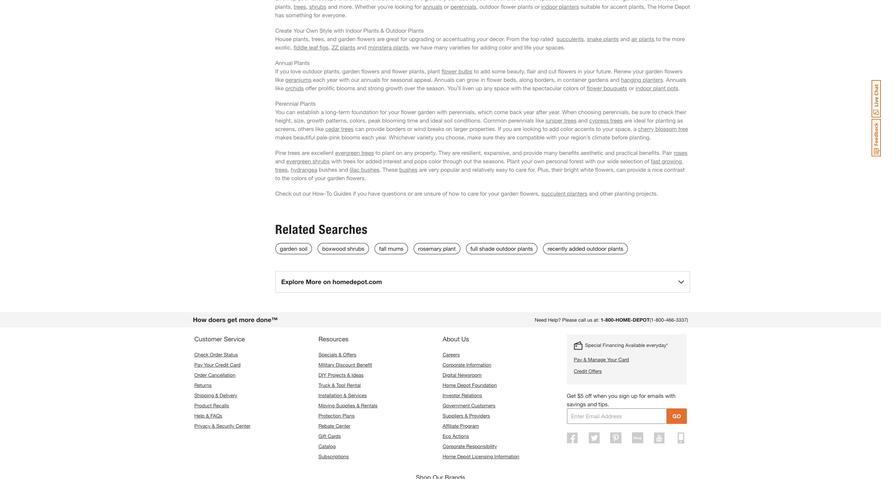 Task type: describe. For each thing, give the bounding box(es) containing it.
0 vertical spatial added
[[366, 158, 382, 165]]

colors inside are very popular and relatively easy to care for. plus, their bright white flowers, can provide a nice contrast to the colors of your garden flowers.
[[291, 175, 307, 182]]

garden inside liven up your landscape and discover the benefits that live greenery can add to your indoor and outdoor spaces. create interest with lush garden flowers, house plants,
[[623, 0, 640, 1]]

if inside the annual plants if you love outdoor plants, garden flowers and flower plants, plant flower bulbs
[[275, 68, 278, 75]]

on for plant
[[396, 150, 402, 156]]

and up more.
[[338, 0, 348, 1]]

flowers up container
[[558, 68, 576, 75]]

check for check order status
[[194, 352, 208, 358]]

nice
[[652, 166, 663, 173]]

0 vertical spatial looking
[[395, 3, 413, 10]]

0 horizontal spatial flowers,
[[520, 190, 540, 197]]

you right if
[[357, 190, 367, 197]]

cherry
[[638, 126, 654, 132]]

or down greenery
[[444, 3, 449, 10]]

plants, inside liven up your landscape and discover the benefits that live greenery can add to your indoor and outdoor spaces. create interest with lush garden flowers, house plants,
[[275, 3, 292, 10]]

up inside get $5 off when you sign up for emails with savings and tips.
[[631, 393, 638, 400]]

with inside liven up your landscape and discover the benefits that live greenery can add to your indoor and outdoor spaces. create interest with lush garden flowers, house plants,
[[599, 0, 609, 1]]

customer service
[[194, 336, 245, 343]]

plans
[[342, 413, 355, 419]]

depot for licensing
[[457, 454, 471, 460]]

0 horizontal spatial each
[[313, 76, 325, 83]]

like inside to add some beauty, flair and cut flowers in your future. renew your garden flowers like
[[275, 76, 284, 83]]

, inside create your own style with indoor plants & outdoor plants house plants, trees, and garden flowers are great for upgrading or accentuating your decor. from the top rated succulents , snake plants and air plants
[[584, 36, 585, 42]]

lilac
[[350, 166, 360, 173]]

for inside create your own style with indoor plants & outdoor plants house plants, trees, and garden flowers are great for upgrading or accentuating your decor. from the top rated succulents , snake plants and air plants
[[401, 36, 407, 42]]

decor.
[[489, 36, 505, 42]]

depot inside suitable for accent plants, the home depot has something for everyone.
[[675, 3, 690, 10]]

soil inside perennial plants you can establish a long-term foundation for your flower garden with perennials, which come back year after year. when choosing perennials, be sure to check their height, size, growth patterns, colors, peak blooming time and ideal soil conditions. common perennials like
[[444, 117, 453, 124]]

they
[[495, 134, 506, 141]]

get $5 off when you sign up for emails with savings and tips.
[[567, 393, 676, 408]]

like inside perennial plants you can establish a long-term foundation for your flower garden with perennials, which come back year after year. when choosing perennials, be sure to check their height, size, growth patterns, colors, peak blooming time and ideal soil conditions. common perennials like
[[536, 117, 544, 124]]

0 vertical spatial planters
[[559, 3, 579, 10]]

1 vertical spatial many
[[544, 150, 558, 156]]

corporate responsibility link
[[443, 444, 497, 450]]

prolific
[[318, 85, 335, 91]]

can inside are very popular and relatively easy to care for. plus, their bright white flowers, can provide a nice contrast to the colors of your garden flowers.
[[616, 166, 626, 173]]

1 horizontal spatial annuals
[[423, 3, 442, 10]]

eco actions link
[[443, 434, 469, 440]]

2 bushes from the left
[[361, 166, 379, 173]]

or left indoor planters link
[[535, 3, 540, 10]]

plants, up appeal.
[[409, 68, 426, 75]]

breaks
[[427, 126, 444, 132]]

. inside . annuals like
[[663, 76, 665, 83]]

, left shrubs 'link'
[[306, 3, 308, 10]]

your up gardens on the top right
[[584, 68, 595, 75]]

orchids link
[[285, 85, 304, 91]]

suppliers & providers link
[[443, 413, 490, 419]]

and inside are very popular and relatively easy to care for. plus, their bright white flowers, can provide a nice contrast to the colors of your garden flowers.
[[461, 166, 471, 173]]

forest
[[569, 158, 584, 165]]

, left we
[[409, 44, 410, 51]]

responsibility
[[466, 444, 497, 450]]

are up through
[[452, 150, 460, 156]]

boxwood shrubs
[[322, 246, 364, 252]]

& for specials & offers
[[339, 352, 342, 358]]

contrast
[[664, 166, 685, 173]]

0 vertical spatial offers
[[343, 352, 356, 358]]

0 horizontal spatial in
[[481, 76, 485, 83]]

create inside liven up your landscape and discover the benefits that live greenery can add to your indoor and outdoor spaces. create interest with lush garden flowers, house plants,
[[560, 0, 577, 1]]

the inside liven up your landscape and discover the benefits that live greenery can add to your indoor and outdoor spaces. create interest with lush garden flowers, house plants,
[[372, 0, 380, 1]]

plants up 'upgrading'
[[408, 27, 424, 34]]

for inside get $5 off when you sign up for emails with savings and tips.
[[639, 393, 646, 400]]

beautiful
[[293, 134, 315, 141]]

1 horizontal spatial have
[[421, 44, 433, 51]]

1 vertical spatial color
[[560, 126, 573, 132]]

suppliers & providers
[[443, 413, 490, 419]]

and down 'from'
[[513, 44, 523, 51]]

with down the annual plants if you love outdoor plants, garden flowers and flower plants, plant flower bulbs
[[339, 76, 350, 83]]

1 vertical spatial more
[[239, 316, 254, 324]]

flower down some
[[487, 76, 502, 83]]

and up bushes link
[[403, 158, 413, 165]]

cut
[[549, 68, 557, 75]]

feedback link image
[[872, 119, 881, 157]]

flower up seasonal
[[392, 68, 407, 75]]

flowers up pots
[[664, 68, 683, 75]]

projects
[[328, 372, 346, 378]]

your up for. on the top right of the page
[[521, 158, 532, 165]]

colors,
[[350, 117, 367, 124]]

expansive,
[[484, 150, 511, 156]]

plants, up prolific
[[324, 68, 341, 75]]

plants, inside create your own style with indoor plants & outdoor plants house plants, trees, and garden flowers are great for upgrading or accentuating your decor. from the top rated succulents , snake plants and air plants
[[293, 36, 310, 42]]

0 vertical spatial many
[[434, 44, 448, 51]]

their inside perennial plants you can establish a long-term foundation for your flower garden with perennials, which come back year after year. when choosing perennials, be sure to check their height, size, growth patterns, colors, peak blooming time and ideal soil conditions. common perennials like
[[675, 109, 686, 115]]

to down cypress
[[596, 126, 601, 132]]

plant inside rosemary plant link
[[443, 246, 456, 252]]

your up hanging planters link
[[633, 68, 644, 75]]

1-
[[601, 317, 605, 323]]

flower left bulbs
[[442, 68, 457, 75]]

you up they
[[503, 126, 512, 132]]

off
[[585, 393, 592, 400]]

gardens
[[588, 76, 608, 83]]

or right the questions
[[408, 190, 413, 197]]

add inside liven up your landscape and discover the benefits that live greenery can add to your indoor and outdoor spaces. create interest with lush garden flowers, house plants,
[[459, 0, 468, 1]]

to down juniper at the right
[[543, 126, 548, 132]]

can down flower bulbs link
[[456, 76, 465, 83]]

and up relatively
[[275, 150, 689, 165]]

1 horizontal spatial color
[[499, 44, 512, 51]]

providers
[[469, 413, 490, 419]]

military
[[318, 362, 334, 368]]

1 vertical spatial out
[[293, 190, 301, 197]]

these
[[382, 166, 398, 173]]

size,
[[294, 117, 305, 124]]

and up 'everyone.'
[[328, 3, 337, 10]]

love
[[291, 68, 301, 75]]

Enter Email Address text field
[[567, 409, 667, 425]]

shrubs for boxwood
[[347, 246, 364, 252]]

your up trees link
[[298, 0, 309, 1]]

1 horizontal spatial information
[[494, 454, 519, 460]]

home depot mobile apps image
[[678, 433, 685, 444]]

plants inside perennial plants you can establish a long-term foundation for your flower garden with perennials, which come back year after year. when choosing perennials, be sure to check their height, size, growth patterns, colors, peak blooming time and ideal soil conditions. common perennials like
[[300, 100, 316, 107]]

garden inside to add some beauty, flair and cut flowers in your future. renew your garden flowers like
[[645, 68, 663, 75]]

blooming
[[382, 117, 406, 124]]

full shade outdoor plants
[[470, 246, 533, 252]]

plants inside the recently added outdoor plants link
[[608, 246, 623, 252]]

climate
[[592, 134, 610, 141]]

2 horizontal spatial indoor
[[636, 85, 652, 91]]

how
[[449, 190, 459, 197]]

0 vertical spatial perennials
[[451, 3, 476, 10]]

home depot foundation link
[[443, 383, 497, 389]]

trees inside fast growing trees
[[275, 166, 288, 173]]

0 vertical spatial any
[[484, 85, 493, 91]]

your for style
[[293, 27, 305, 34]]

your down cypress trees link
[[603, 126, 614, 132]]

& inside create your own style with indoor plants & outdoor plants house plants, trees, and garden flowers are great for upgrading or accentuating your decor. from the top rated succulents , snake plants and air plants
[[381, 27, 384, 34]]

beauty,
[[507, 68, 525, 75]]

diy projects & ideas
[[318, 372, 364, 378]]

and inside perennial plants you can establish a long-term foundation for your flower garden with perennials, which come back year after year. when choosing perennials, be sure to check their height, size, growth patterns, colors, peak blooming time and ideal soil conditions. common perennials like
[[420, 117, 429, 124]]

, left hydrangea link
[[288, 166, 289, 173]]

to add some beauty, flair and cut flowers in your future. renew your garden flowers like
[[275, 68, 684, 83]]

1 horizontal spatial card
[[618, 357, 629, 363]]

planters for geraniums each year with our annuals for seasonal appeal. annuals can grow in flower beds, along borders, in container gardens and hanging planters
[[643, 76, 663, 83]]

perennials inside perennial plants you can establish a long-term foundation for your flower garden with perennials, which come back year after year. when choosing perennials, be sure to check their height, size, growth patterns, colors, peak blooming time and ideal soil conditions. common perennials like
[[508, 117, 534, 124]]

& left ideas
[[347, 372, 350, 378]]

snake plants link
[[587, 36, 619, 42]]

get
[[567, 393, 576, 400]]

future.
[[596, 68, 612, 75]]

1 vertical spatial provide
[[523, 150, 542, 156]]

bulbs
[[458, 68, 472, 75]]

home-
[[616, 317, 633, 323]]

catalog
[[318, 444, 336, 450]]

flowers inside the annual plants if you love outdoor plants, garden flowers and flower plants, plant flower bulbs
[[361, 68, 380, 75]]

protection plans link
[[318, 413, 355, 419]]

growth inside perennial plants you can establish a long-term foundation for your flower garden with perennials, which come back year after year. when choosing perennials, be sure to check their height, size, growth patterns, colors, peak blooming time and ideal soil conditions. common perennials like
[[307, 117, 324, 124]]

0 vertical spatial blooms
[[337, 85, 355, 91]]

accentuating
[[443, 36, 475, 42]]

the down appeal.
[[417, 85, 425, 91]]

1 center from the left
[[236, 423, 250, 429]]

with inside perennial plants you can establish a long-term foundation for your flower garden with perennials, which come back year after year. when choosing perennials, be sure to check their height, size, growth patterns, colors, peak blooming time and ideal soil conditions. common perennials like
[[437, 109, 447, 115]]

more.
[[339, 3, 353, 10]]

a inside are very popular and relatively easy to care for. plus, their bright white flowers, can provide a nice contrast to the colors of your garden flowers.
[[648, 166, 651, 173]]

help & faqs link
[[194, 413, 222, 419]]

leaf
[[309, 44, 318, 51]]

1 vertical spatial indoor
[[541, 3, 557, 10]]

on inside dropdown button
[[323, 278, 331, 286]]

flower down gardens on the top right
[[587, 85, 602, 91]]

digital newsroom link
[[443, 372, 482, 378]]

home depot licensing information link
[[443, 454, 519, 460]]

can inside liven up your landscape and discover the benefits that live greenery can add to your indoor and outdoor spaces. create interest with lush garden flowers, house plants,
[[448, 0, 457, 1]]

trees up the something
[[294, 3, 306, 10]]

house
[[275, 36, 291, 42]]

credit inside credit offers link
[[574, 369, 587, 375]]

you inside the annual plants if you love outdoor plants, garden flowers and flower plants, plant flower bulbs
[[280, 68, 289, 75]]

lush
[[611, 0, 621, 1]]

0 vertical spatial our
[[351, 76, 359, 83]]

, left zz
[[328, 44, 330, 51]]

pine
[[275, 150, 286, 156]]

1 horizontal spatial if
[[498, 126, 501, 132]]

you
[[275, 109, 285, 115]]

2 vertical spatial add
[[549, 126, 559, 132]]

1 perennials, from the left
[[449, 109, 476, 115]]

when
[[593, 393, 607, 400]]

& down "services"
[[356, 403, 360, 409]]

flower bouquets link
[[587, 85, 627, 91]]

for left adding
[[472, 44, 479, 51]]

succulent
[[541, 190, 566, 197]]

more inside to the more exotic,
[[672, 36, 685, 42]]

snake
[[587, 36, 602, 42]]

2 horizontal spatial your
[[607, 357, 617, 363]]

and left the lilac
[[339, 166, 348, 173]]

container
[[563, 76, 587, 83]]

flower up 'from'
[[501, 3, 516, 10]]

of left how
[[442, 190, 447, 197]]

0 vertical spatial shrubs
[[309, 3, 326, 10]]

questions
[[382, 190, 406, 197]]

to down plant
[[509, 166, 514, 173]]

plants right indoor
[[363, 27, 379, 34]]

home depot on facebook image
[[567, 433, 578, 444]]

can down colors,
[[355, 126, 364, 132]]

you inside get $5 off when you sign up for emails with savings and tips.
[[608, 393, 618, 400]]

plus,
[[537, 166, 550, 173]]

to inside liven up your landscape and discover the benefits that live greenery can add to your indoor and outdoor spaces. create interest with lush garden flowers, house plants,
[[470, 0, 475, 1]]

for left accent
[[602, 3, 609, 10]]

trees up lilac bushes link
[[361, 150, 374, 156]]

1 horizontal spatial benefits
[[559, 150, 579, 156]]

like inside . annuals like
[[275, 85, 284, 91]]

1 vertical spatial any
[[404, 150, 413, 156]]

1 vertical spatial .
[[678, 85, 680, 91]]

or down time on the top left
[[407, 126, 412, 132]]

and up wide
[[605, 150, 615, 156]]

added inside the recently added outdoor plants link
[[569, 246, 585, 252]]

the inside create your own style with indoor plants & outdoor plants house plants, trees, and garden flowers are great for upgrading or accentuating your decor. from the top rated succulents , snake plants and air plants
[[521, 36, 529, 42]]

blooms inside makes beautiful pale-pink blooms each year. whichever variety you choose, make sure they are compatible with your region's climate before planting.
[[342, 134, 360, 141]]

garden down easy
[[501, 190, 518, 197]]

of left the fast
[[644, 158, 649, 165]]

moving
[[318, 403, 335, 409]]

wind
[[414, 126, 426, 132]]

sure inside perennial plants you can establish a long-term foundation for your flower garden with perennials, which come back year after year. when choosing perennials, be sure to check their height, size, growth patterns, colors, peak blooming time and ideal soil conditions. common perennials like
[[640, 109, 650, 115]]

& for shipping & delivery
[[215, 393, 218, 399]]

with down aesthetic
[[585, 158, 596, 165]]

searches
[[319, 222, 368, 237]]

3337)
[[676, 317, 688, 323]]

to inside to add some beauty, flair and cut flowers in your future. renew your garden flowers like
[[474, 68, 479, 75]]

or down hanging
[[629, 85, 634, 91]]

ideal inside are ideal for planting as screens, others like
[[634, 117, 646, 124]]

your up suitable for accent plants, the home depot has something for everyone.
[[476, 0, 488, 1]]

rebate center
[[318, 423, 350, 429]]

for down shrubs 'link'
[[314, 12, 320, 18]]

affiliate program
[[443, 423, 479, 429]]

and up the accents
[[578, 117, 588, 124]]

and up suitable for accent plants, the home depot has something for everyone.
[[507, 0, 516, 1]]

0 horizontal spatial our
[[303, 190, 311, 197]]

time
[[407, 117, 418, 124]]

trees up space,
[[610, 117, 623, 124]]

1 vertical spatial looking
[[523, 126, 541, 132]]

roses
[[674, 150, 687, 156]]

affiliate
[[443, 423, 459, 429]]

to right how
[[461, 190, 466, 197]]

trees down patterns,
[[341, 126, 354, 132]]

to up lilac bushes link
[[375, 150, 380, 156]]

establish
[[297, 109, 319, 115]]

life
[[524, 44, 531, 51]]

financing
[[603, 343, 624, 349]]

to down 'pine'
[[275, 175, 280, 182]]

home depot blog image
[[632, 433, 643, 444]]

pay & manage your card link
[[574, 356, 668, 364]]

program
[[460, 423, 479, 429]]

corporate for corporate responsibility
[[443, 444, 465, 450]]

and up plant
[[512, 150, 522, 156]]

a inside perennial plants you can establish a long-term foundation for your flower garden with perennials, which come back year after year. when choosing perennials, be sure to check their height, size, growth patterns, colors, peak blooming time and ideal soil conditions. common perennials like
[[321, 109, 324, 115]]

your down are very popular and relatively easy to care for. plus, their bright white flowers, can provide a nice contrast to the colors of your garden flowers.
[[488, 190, 499, 197]]

and inside get $5 off when you sign up for emails with savings and tips.
[[587, 401, 597, 408]]

plant inside the annual plants if you love outdoor plants, garden flowers and flower plants, plant flower bulbs
[[427, 68, 440, 75]]

2 vertical spatial color
[[429, 158, 441, 165]]

0 vertical spatial information
[[466, 362, 491, 368]]

1 vertical spatial spaces.
[[546, 44, 565, 51]]

check order status link
[[194, 352, 238, 358]]

diy
[[318, 372, 326, 378]]

from
[[506, 36, 520, 42]]

with inside create your own style with indoor plants & outdoor plants house plants, trees, and garden flowers are great for upgrading or accentuating your decor. from the top rated succulents , snake plants and air plants
[[334, 27, 344, 34]]

1 vertical spatial annuals
[[361, 76, 380, 83]]

juniper trees link
[[546, 117, 577, 124]]

top
[[531, 36, 539, 42]]

for down are very popular and relatively easy to care for. plus, their bright white flowers, can provide a nice contrast to the colors of your garden flowers.
[[480, 190, 487, 197]]

1 horizontal spatial colors
[[563, 85, 579, 91]]

the inside to the more exotic,
[[662, 36, 670, 42]]

whichever
[[389, 134, 415, 141]]

plant up these
[[382, 150, 395, 156]]

0 horizontal spatial interest
[[383, 158, 402, 165]]

plant left pots
[[653, 85, 666, 91]]

are inside are ideal for planting as screens, others like
[[624, 117, 632, 124]]

0 horizontal spatial card
[[230, 362, 241, 368]]

shipping
[[194, 393, 214, 399]]

own
[[306, 27, 318, 34]]

1 horizontal spatial offers
[[588, 369, 602, 375]]

are up evergreen shrubs link
[[302, 150, 310, 156]]

home depot on youtube image
[[654, 433, 665, 444]]

trees up , hydrangea bushes and lilac bushes . these bushes
[[343, 158, 356, 165]]

& for help & faqs
[[206, 413, 209, 419]]

air
[[631, 36, 637, 42]]

& for truck & tool rental
[[332, 383, 335, 389]]

and up zz
[[327, 36, 337, 42]]

explore
[[281, 278, 304, 286]]

your for card
[[204, 362, 214, 368]]

seasons.
[[483, 158, 505, 165]]

and left strong
[[357, 85, 366, 91]]

relatively
[[472, 166, 494, 173]]

are left unsure
[[414, 190, 422, 197]]

and left monstera
[[357, 44, 366, 51]]



Task type: vqa. For each thing, say whether or not it's contained in the screenshot.
"Clothes Steamers" 'link'
no



Task type: locate. For each thing, give the bounding box(es) containing it.
many up 'personal'
[[544, 150, 558, 156]]

planters for check out our how-to guides if you have questions or are unsure of how to care for your garden flowers, succulent planters and other planting projects.
[[567, 190, 587, 197]]

roses link
[[674, 150, 687, 156]]

sign
[[619, 393, 630, 400]]

are inside makes beautiful pale-pink blooms each year. whichever variety you choose, make sure they are compatible with your region's climate before planting.
[[507, 134, 515, 141]]

plants inside the annual plants if you love outdoor plants, garden flowers and flower plants, plant flower bulbs
[[294, 59, 310, 66]]

evergreen up , hydrangea bushes and lilac bushes . these bushes
[[335, 150, 360, 156]]

like left orchids
[[275, 85, 284, 91]]

colors
[[563, 85, 579, 91], [291, 175, 307, 182]]

0 horizontal spatial planting
[[615, 190, 635, 197]]

1 horizontal spatial .
[[663, 76, 665, 83]]

& right the help
[[206, 413, 209, 419]]

2 vertical spatial flowers,
[[520, 190, 540, 197]]

in inside to add some beauty, flair and cut flowers in your future. renew your garden flowers like
[[578, 68, 582, 75]]

0 vertical spatial flowers,
[[642, 0, 661, 1]]

1 vertical spatial up
[[476, 85, 482, 91]]

1 horizontal spatial in
[[557, 76, 562, 83]]

home for home depot licensing information
[[443, 454, 456, 460]]

to left check
[[652, 109, 657, 115]]

are down the pops
[[419, 166, 427, 173]]

your inside create your own style with indoor plants & outdoor plants house plants, trees, and garden flowers are great for upgrading or accentuating your decor. from the top rated succulents , snake plants and air plants
[[477, 36, 488, 42]]

1 vertical spatial corporate
[[443, 444, 465, 450]]

flowers, inside liven up your landscape and discover the benefits that live greenery can add to your indoor and outdoor spaces. create interest with lush garden flowers, house plants,
[[642, 0, 661, 1]]

moving supplies & rentals
[[318, 403, 377, 409]]

annuals down greenery
[[423, 3, 442, 10]]

1 horizontal spatial soil
[[444, 117, 453, 124]]

0 horizontal spatial many
[[434, 44, 448, 51]]

for inside perennial plants you can establish a long-term foundation for your flower garden with perennials, which come back year after year. when choosing perennials, be sure to check their height, size, growth patterns, colors, peak blooming time and ideal soil conditions. common perennials like
[[380, 109, 387, 115]]

planting inside are ideal for planting as screens, others like
[[655, 117, 676, 124]]

indoor inside liven up your landscape and discover the benefits that live greenery can add to your indoor and outdoor spaces. create interest with lush garden flowers, house plants,
[[489, 0, 505, 1]]

1 vertical spatial information
[[494, 454, 519, 460]]

are ideal for planting as screens, others like
[[275, 117, 685, 132]]

1 vertical spatial on
[[396, 150, 402, 156]]

growth down the "establish"
[[307, 117, 324, 124]]

ideal down the be
[[634, 117, 646, 124]]

seasonal
[[390, 76, 413, 83]]

0 horizontal spatial soil
[[299, 246, 307, 252]]

0 horizontal spatial indoor
[[489, 0, 505, 1]]

0 horizontal spatial more
[[239, 316, 254, 324]]

suitable
[[581, 3, 600, 10]]

benefits inside liven up your landscape and discover the benefits that live greenery can add to your indoor and outdoor spaces. create interest with lush garden flowers, house plants,
[[382, 0, 402, 1]]

flowers inside create your own style with indoor plants & outdoor plants house plants, trees, and garden flowers are great for upgrading or accentuating your decor. from the top rated succulents , snake plants and air plants
[[357, 36, 375, 42]]

up inside liven up your landscape and discover the benefits that live greenery can add to your indoor and outdoor spaces. create interest with lush garden flowers, house plants,
[[290, 0, 297, 1]]

0 horizontal spatial looking
[[395, 3, 413, 10]]

are up space,
[[624, 117, 632, 124]]

& down faqs at the bottom of page
[[212, 423, 215, 429]]

and left other
[[589, 190, 598, 197]]

care inside are very popular and relatively easy to care for. plus, their bright white flowers, can provide a nice contrast to the colors of your garden flowers.
[[516, 166, 527, 173]]

for
[[414, 3, 421, 10], [602, 3, 609, 10], [314, 12, 320, 18], [401, 36, 407, 42], [472, 44, 479, 51], [382, 76, 389, 83], [380, 109, 387, 115], [647, 117, 654, 124], [357, 158, 364, 165], [480, 190, 487, 197], [639, 393, 646, 400]]

bushes
[[319, 166, 337, 173], [361, 166, 379, 173], [399, 166, 418, 173]]

live
[[415, 0, 423, 1]]

garden inside create your own style with indoor plants & outdoor plants house plants, trees, and garden flowers are great for upgrading or accentuating your decor. from the top rated succulents , snake plants and air plants
[[338, 36, 356, 42]]

on
[[446, 126, 452, 132], [396, 150, 402, 156], [323, 278, 331, 286]]

credit down pay & manage your card
[[574, 369, 587, 375]]

that
[[403, 0, 413, 1]]

0 horizontal spatial perennials
[[451, 3, 476, 10]]

you down annual
[[280, 68, 289, 75]]

0 horizontal spatial a
[[321, 109, 324, 115]]

1 bushes from the left
[[319, 166, 337, 173]]

you
[[280, 68, 289, 75], [503, 126, 512, 132], [435, 134, 444, 141], [357, 190, 367, 197], [608, 393, 618, 400]]

credit offers
[[574, 369, 602, 375]]

out down resilient,
[[464, 158, 472, 165]]

pay inside 'pay & manage your card' link
[[574, 357, 582, 363]]

figs
[[319, 44, 328, 51]]

any
[[484, 85, 493, 91], [404, 150, 413, 156]]

our down the annual plants if you love outdoor plants, garden flowers and flower plants, plant flower bulbs
[[351, 76, 359, 83]]

truck & tool rental link
[[318, 383, 361, 389]]

1 horizontal spatial many
[[544, 150, 558, 156]]

2 vertical spatial provide
[[627, 166, 646, 173]]

create inside create your own style with indoor plants & outdoor plants house plants, trees, and garden flowers are great for upgrading or accentuating your decor. from the top rated succulents , snake plants and air plants
[[275, 27, 292, 34]]

800- right depot
[[656, 317, 666, 323]]

the right air plants link
[[662, 36, 670, 42]]

indoor up rated
[[541, 3, 557, 10]]

garden up the zz plants link
[[338, 36, 356, 42]]

perennial
[[275, 100, 298, 107]]

plant up appeal.
[[427, 68, 440, 75]]

monstera plants link
[[368, 44, 409, 51]]

2 horizontal spatial up
[[631, 393, 638, 400]]

0 horizontal spatial on
[[323, 278, 331, 286]]

are inside are very popular and relatively easy to care for. plus, their bright white flowers, can provide a nice contrast to the colors of your garden flowers.
[[419, 166, 427, 173]]

corporate for corporate information
[[443, 362, 465, 368]]

flowers down indoor
[[357, 36, 375, 42]]

0 horizontal spatial offers
[[343, 352, 356, 358]]

2 vertical spatial planters
[[567, 190, 587, 197]]

1 horizontal spatial their
[[675, 109, 686, 115]]

1 horizontal spatial create
[[560, 0, 577, 1]]

their up as
[[675, 109, 686, 115]]

monstera
[[368, 44, 392, 51]]

projects.
[[636, 190, 658, 197]]

for down live
[[414, 3, 421, 10]]

rosemary plant link
[[414, 243, 460, 255]]

1 horizontal spatial center
[[336, 423, 350, 429]]

delivery
[[220, 393, 237, 399]]

flowers, inside are very popular and relatively easy to care for. plus, their bright white flowers, can provide a nice contrast to the colors of your garden flowers.
[[595, 166, 615, 173]]

your down top
[[533, 44, 544, 51]]

year. inside makes beautiful pale-pink blooms each year. whichever variety you choose, make sure they are compatible with your region's climate before planting.
[[375, 134, 387, 141]]

privacy & security center
[[194, 423, 250, 429]]

the down 'pine'
[[282, 175, 290, 182]]

their down 'personal'
[[551, 166, 562, 173]]

0 vertical spatial indoor
[[489, 0, 505, 1]]

1 vertical spatial flowers,
[[595, 166, 615, 173]]

shrubs for evergreen
[[313, 158, 330, 165]]

to right air plants link
[[656, 36, 661, 42]]

careers
[[443, 352, 460, 358]]

0 horizontal spatial any
[[404, 150, 413, 156]]

trees right 'pine'
[[288, 150, 300, 156]]

outdoor
[[386, 27, 407, 34]]

0 vertical spatial annuals
[[423, 3, 442, 10]]

home inside suitable for accent plants, the home depot has something for everyone.
[[658, 3, 673, 10]]

recently added outdoor plants
[[548, 246, 623, 252]]

can down wide
[[616, 166, 626, 173]]

outdoor inside liven up your landscape and discover the benefits that live greenery can add to your indoor and outdoor spaces. create interest with lush garden flowers, house plants,
[[518, 0, 538, 1]]

1 horizontal spatial any
[[484, 85, 493, 91]]

shrubs right boxwood
[[347, 246, 364, 252]]

0 horizontal spatial annuals
[[361, 76, 380, 83]]

indoor
[[489, 0, 505, 1], [541, 3, 557, 10], [636, 85, 652, 91]]

depot for foundation
[[457, 383, 471, 389]]

pink
[[329, 134, 340, 141]]

your inside create your own style with indoor plants & outdoor plants house plants, trees, and garden flowers are great for upgrading or accentuating your decor. from the top rated succulents , snake plants and air plants
[[293, 27, 305, 34]]

0 horizontal spatial color
[[429, 158, 441, 165]]

color up 'very' on the top
[[429, 158, 441, 165]]

0 vertical spatial growth
[[385, 85, 403, 91]]

, up create your own style with indoor plants & outdoor plants house plants, trees, and garden flowers are great for upgrading or accentuating your decor. from the top rated succulents , snake plants and air plants
[[476, 3, 478, 10]]

0 horizontal spatial order
[[194, 372, 207, 378]]

0 vertical spatial out
[[464, 158, 472, 165]]

flowers, down wide
[[595, 166, 615, 173]]

services
[[348, 393, 367, 399]]

pay up order cancellation
[[194, 362, 203, 368]]

1 vertical spatial care
[[468, 190, 478, 197]]

1 horizontal spatial up
[[476, 85, 482, 91]]

space
[[494, 85, 509, 91]]

outdoor inside the annual plants if you love outdoor plants, garden flowers and flower plants, plant flower bulbs
[[303, 68, 322, 75]]

home depot on twitter image
[[589, 433, 600, 444]]

installation
[[318, 393, 342, 399]]

adding
[[480, 44, 497, 51]]

2 vertical spatial home
[[443, 454, 456, 460]]

0 vertical spatial spaces.
[[539, 0, 559, 1]]

of down hydrangea
[[308, 175, 313, 182]]

your left own
[[293, 27, 305, 34]]

pay for pay & manage your card
[[574, 357, 582, 363]]

affiliate program link
[[443, 423, 479, 429]]

& for privacy & security center
[[212, 423, 215, 429]]

0 horizontal spatial up
[[290, 0, 297, 1]]

flower inside perennial plants you can establish a long-term foundation for your flower garden with perennials, which come back year after year. when choosing perennials, be sure to check their height, size, growth patterns, colors, peak blooming time and ideal soil conditions. common perennials like
[[401, 109, 416, 115]]

0 horizontal spatial center
[[236, 423, 250, 429]]

1 corporate from the top
[[443, 362, 465, 368]]

add up perennials "link"
[[459, 0, 468, 1]]

and down "evergreen shrubs with trees for added interest and pops color through out the seasons. plant your own personal forest with our wide selection of"
[[461, 166, 471, 173]]

bushes down the excellent
[[319, 166, 337, 173]]

0 horizontal spatial create
[[275, 27, 292, 34]]

unsure
[[424, 190, 441, 197]]

you inside makes beautiful pale-pink blooms each year. whichever variety you choose, make sure they are compatible with your region's climate before planting.
[[435, 134, 444, 141]]

1 horizontal spatial perennials
[[508, 117, 534, 124]]

soil up breaks
[[444, 117, 453, 124]]

rentals
[[361, 403, 377, 409]]

0 horizontal spatial check
[[194, 352, 208, 358]]

common
[[483, 117, 507, 124]]

plants up love
[[294, 59, 310, 66]]

add inside to add some beauty, flair and cut flowers in your future. renew your garden flowers like
[[480, 68, 490, 75]]

resources
[[318, 336, 348, 343]]

annuals up pots
[[666, 76, 686, 83]]

government customers
[[443, 403, 495, 409]]

card up credit offers link
[[618, 357, 629, 363]]

0 horizontal spatial credit
[[215, 362, 229, 368]]

0 vertical spatial check
[[275, 190, 291, 197]]

& for pay & manage your card
[[583, 357, 587, 363]]

annuals up strong
[[361, 76, 380, 83]]

plants up the "establish"
[[300, 100, 316, 107]]

. left these
[[379, 166, 381, 173]]

if
[[353, 190, 356, 197]]

investor
[[443, 393, 460, 399]]

perennials link
[[451, 3, 476, 10]]

term
[[338, 109, 350, 115]]

your inside makes beautiful pale-pink blooms each year. whichever variety you choose, make sure they are compatible with your region's climate before planting.
[[558, 134, 569, 141]]

2 horizontal spatial in
[[578, 68, 582, 75]]

and inside the annual plants if you love outdoor plants, garden flowers and flower plants, plant flower bulbs
[[381, 68, 391, 75]]

1 vertical spatial create
[[275, 27, 292, 34]]

product
[[194, 403, 212, 409]]

0 horizontal spatial care
[[468, 190, 478, 197]]

your inside are very popular and relatively easy to care for. plus, their bright white flowers, can provide a nice contrast to the colors of your garden flowers.
[[315, 175, 326, 182]]

0 horizontal spatial perennials,
[[449, 109, 476, 115]]

of inside are very popular and relatively easy to care for. plus, their bright white flowers, can provide a nice contrast to the colors of your garden flowers.
[[308, 175, 313, 182]]

1 ideal from the left
[[431, 117, 442, 124]]

year
[[327, 76, 338, 83], [524, 109, 534, 115]]

the inside are very popular and relatively easy to care for. plus, their bright white flowers, can provide a nice contrast to the colors of your garden flowers.
[[282, 175, 290, 182]]

sure right the be
[[640, 109, 650, 115]]

for up strong
[[382, 76, 389, 83]]

order up returns
[[194, 372, 207, 378]]

depot down house
[[675, 3, 690, 10]]

home depot on pinterest image
[[610, 433, 621, 444]]

check out our how-to guides if you have questions or are unsure of how to care for your garden flowers, succulent planters and other planting projects.
[[275, 190, 658, 197]]

1 vertical spatial shrubs
[[313, 158, 330, 165]]

emails
[[647, 393, 664, 400]]

1 800- from the left
[[605, 317, 616, 323]]

their inside are very popular and relatively easy to care for. plus, their bright white flowers, can provide a nice contrast to the colors of your garden flowers.
[[551, 166, 562, 173]]

each down 'peak'
[[362, 134, 374, 141]]

fiddle leaf figs link
[[294, 44, 328, 51]]

0 horizontal spatial sure
[[483, 134, 493, 141]]

added right the recently at the right
[[569, 246, 585, 252]]

privacy
[[194, 423, 210, 429]]

0 vertical spatial each
[[313, 76, 325, 83]]

1 horizontal spatial indoor
[[541, 3, 557, 10]]

for up 'peak'
[[380, 109, 387, 115]]

1 annuals from the left
[[434, 76, 454, 83]]

each inside makes beautiful pale-pink blooms each year. whichever variety you choose, make sure they are compatible with your region's climate before planting.
[[362, 134, 374, 141]]

provide inside are very popular and relatively easy to care for. plus, their bright white flowers, can provide a nice contrast to the colors of your garden flowers.
[[627, 166, 646, 173]]

1 horizontal spatial planting
[[655, 117, 676, 124]]

the down the pine trees are excellent evergreen trees to plant on any property. they are resilient, expansive, and provide many benefits aesthetic and practical benefits. pair roses
[[473, 158, 481, 165]]

planting right other
[[615, 190, 635, 197]]

air plants link
[[631, 36, 654, 42]]

trees down when
[[564, 117, 577, 124]]

flower bulbs link
[[442, 68, 472, 75]]

year. inside perennial plants you can establish a long-term foundation for your flower garden with perennials, which come back year after year. when choosing perennials, be sure to check their height, size, growth patterns, colors, peak blooming time and ideal soil conditions. common perennials like
[[549, 109, 561, 115]]

perennials up create your own style with indoor plants & outdoor plants house plants, trees, and garden flowers are great for upgrading or accentuating your decor. from the top rated succulents , snake plants and air plants
[[451, 3, 476, 10]]

region's
[[571, 134, 590, 141]]

1 vertical spatial have
[[368, 190, 380, 197]]

interest inside liven up your landscape and discover the benefits that live greenery can add to your indoor and outdoor spaces. create interest with lush garden flowers, house plants,
[[579, 0, 597, 1]]

garden down related
[[280, 246, 297, 252]]

1 vertical spatial a
[[633, 126, 637, 132]]

0 horizontal spatial growth
[[307, 117, 324, 124]]

shipping & delivery link
[[194, 393, 237, 399]]

are down 'cedar trees can provide borders or wind breaks on larger properties. if you are looking to add color accents to your space, a cherry blossom tree'
[[507, 134, 515, 141]]

1 horizontal spatial on
[[396, 150, 402, 156]]

liven
[[463, 85, 474, 91]]

corporate responsibility
[[443, 444, 497, 450]]

care left for. on the top right of the page
[[516, 166, 527, 173]]

0 horizontal spatial bushes
[[319, 166, 337, 173]]

home depot licensing information
[[443, 454, 519, 460]]

2 vertical spatial .
[[379, 166, 381, 173]]

0 vertical spatial year
[[327, 76, 338, 83]]

available
[[625, 343, 645, 349]]

with inside get $5 off when you sign up for emails with savings and tips.
[[665, 393, 676, 400]]

1 horizontal spatial added
[[569, 246, 585, 252]]

with inside makes beautiful pale-pink blooms each year. whichever variety you choose, make sure they are compatible with your region's climate before planting.
[[546, 134, 557, 141]]

0 horizontal spatial year.
[[375, 134, 387, 141]]

0 horizontal spatial out
[[293, 190, 301, 197]]

0 vertical spatial have
[[421, 44, 433, 51]]

and left air
[[620, 36, 630, 42]]

makes beautiful pale-pink blooms each year. whichever variety you choose, make sure they are compatible with your region's climate before planting.
[[275, 126, 690, 141]]

year inside perennial plants you can establish a long-term foundation for your flower garden with perennials, which come back year after year. when choosing perennials, be sure to check their height, size, growth patterns, colors, peak blooming time and ideal soil conditions. common perennials like
[[524, 109, 534, 115]]

shade
[[479, 246, 495, 252]]

for up lilac bushes link
[[357, 158, 364, 165]]

ideal inside perennial plants you can establish a long-term foundation for your flower garden with perennials, which come back year after year. when choosing perennials, be sure to check their height, size, growth patterns, colors, peak blooming time and ideal soil conditions. common perennials like
[[431, 117, 442, 124]]

1 vertical spatial growth
[[307, 117, 324, 124]]

provide down 'peak'
[[366, 126, 385, 132]]

2 800- from the left
[[656, 317, 666, 323]]

0 horizontal spatial evergreen
[[286, 158, 311, 165]]

you're
[[378, 3, 393, 10]]

or
[[444, 3, 449, 10], [535, 3, 540, 10], [436, 36, 441, 42], [629, 85, 634, 91], [407, 126, 412, 132], [408, 190, 413, 197]]

and inside to add some beauty, flair and cut flowers in your future. renew your garden flowers like
[[538, 68, 547, 75]]

liven up your landscape and discover the benefits that live greenery can add to your indoor and outdoor spaces. create interest with lush garden flowers, house plants,
[[275, 0, 680, 10]]

their
[[675, 109, 686, 115], [551, 166, 562, 173]]

1 horizontal spatial perennials,
[[603, 109, 630, 115]]

shrubs link
[[309, 3, 326, 10]]

& for suppliers & providers
[[465, 413, 468, 419]]

2 ideal from the left
[[634, 117, 646, 124]]

home for home depot foundation
[[443, 383, 456, 389]]

benefits.
[[639, 150, 661, 156]]

doers
[[208, 316, 226, 324]]

1 horizontal spatial looking
[[523, 126, 541, 132]]

are up compatible
[[513, 126, 521, 132]]

your inside perennial plants you can establish a long-term foundation for your flower garden with perennials, which come back year after year. when choosing perennials, be sure to check their height, size, growth patterns, colors, peak blooming time and ideal soil conditions. common perennials like
[[388, 109, 399, 115]]

please
[[562, 317, 577, 323]]

2 horizontal spatial our
[[597, 158, 605, 165]]

perennials, up conditions.
[[449, 109, 476, 115]]

1 vertical spatial year.
[[375, 134, 387, 141]]

discount
[[336, 362, 355, 368]]

for left emails
[[639, 393, 646, 400]]

to inside perennial plants you can establish a long-term foundation for your flower garden with perennials, which come back year after year. when choosing perennials, be sure to check their height, size, growth patterns, colors, peak blooming time and ideal soil conditions. common perennials like
[[652, 109, 657, 115]]

plants, inside suitable for accent plants, the home depot has something for everyone.
[[629, 3, 646, 10]]

flowers, up the
[[642, 0, 661, 1]]

0 horizontal spatial year
[[327, 76, 338, 83]]

0 vertical spatial up
[[290, 0, 297, 1]]

sure inside makes beautiful pale-pink blooms each year. whichever variety you choose, make sure they are compatible with your region's climate before planting.
[[483, 134, 493, 141]]

2 corporate from the top
[[443, 444, 465, 450]]

hydrangea link
[[291, 166, 317, 173]]

1 vertical spatial soil
[[299, 246, 307, 252]]

colors down hydrangea
[[291, 175, 307, 182]]

with down beds,
[[511, 85, 521, 91]]

service
[[224, 336, 245, 343]]

sure down the properties.
[[483, 134, 493, 141]]

offers
[[343, 352, 356, 358], [588, 369, 602, 375]]

need
[[535, 317, 547, 323]]

garden inside the annual plants if you love outdoor plants, garden flowers and flower plants, plant flower bulbs
[[342, 68, 360, 75]]

plant
[[427, 68, 440, 75], [653, 85, 666, 91], [382, 150, 395, 156], [443, 246, 456, 252]]

center down the plans
[[336, 423, 350, 429]]

like inside are ideal for planting as screens, others like
[[315, 126, 324, 132]]

annuals link
[[423, 3, 442, 10]]

like up pale-
[[315, 126, 324, 132]]

1 horizontal spatial growth
[[385, 85, 403, 91]]

annuals inside . annuals like
[[666, 76, 686, 83]]

0 horizontal spatial if
[[275, 68, 278, 75]]

your
[[298, 0, 309, 1], [476, 0, 488, 1], [477, 36, 488, 42], [533, 44, 544, 51], [584, 68, 595, 75], [633, 68, 644, 75], [388, 109, 399, 115], [603, 126, 614, 132], [558, 134, 569, 141], [521, 158, 532, 165], [315, 175, 326, 182], [488, 190, 499, 197]]

the down "along" on the right top of page
[[523, 85, 531, 91]]

plants inside full shade outdoor plants link
[[518, 246, 533, 252]]

any down whichever
[[404, 150, 413, 156]]

0 vertical spatial interest
[[579, 0, 597, 1]]

perennials, up cypress trees link
[[603, 109, 630, 115]]

0 horizontal spatial 800-
[[605, 317, 616, 323]]

pay for pay your credit card
[[194, 362, 203, 368]]

of
[[580, 85, 585, 91], [644, 158, 649, 165], [308, 175, 313, 182], [442, 190, 447, 197]]

of down container
[[580, 85, 585, 91]]

0 vertical spatial order
[[210, 352, 222, 358]]

live chat image
[[872, 80, 881, 118]]

recently added outdoor plants link
[[543, 243, 628, 255]]

each
[[313, 76, 325, 83], [362, 134, 374, 141]]

on for breaks
[[446, 126, 452, 132]]

in right the borders,
[[557, 76, 562, 83]]

2 center from the left
[[336, 423, 350, 429]]

each up prolific
[[313, 76, 325, 83]]

on up the choose,
[[446, 126, 452, 132]]

with down the excellent
[[331, 158, 342, 165]]

add
[[459, 0, 468, 1], [480, 68, 490, 75], [549, 126, 559, 132]]

3 bushes from the left
[[399, 166, 418, 173]]

for inside are ideal for planting as screens, others like
[[647, 117, 654, 124]]

center right security
[[236, 423, 250, 429]]

1 horizontal spatial credit
[[574, 369, 587, 375]]

1 horizontal spatial a
[[633, 126, 637, 132]]

provide down selection at the top of page
[[627, 166, 646, 173]]

spaces.
[[539, 0, 559, 1], [546, 44, 565, 51]]

garden inside perennial plants you can establish a long-term foundation for your flower garden with perennials, which come back year after year. when choosing perennials, be sure to check their height, size, growth patterns, colors, peak blooming time and ideal soil conditions. common perennials like
[[418, 109, 435, 115]]

trees , shrubs and more. whether you're looking for annuals or perennials , outdoor flower plants or indoor planters
[[294, 3, 579, 10]]

0 vertical spatial planting
[[655, 117, 676, 124]]

& for installation & services
[[344, 393, 347, 399]]

1 vertical spatial home
[[443, 383, 456, 389]]

subscriptions
[[318, 454, 349, 460]]

2 perennials, from the left
[[603, 109, 630, 115]]

growth down seasonal
[[385, 85, 403, 91]]

2 annuals from the left
[[666, 76, 686, 83]]

pay your credit card link
[[194, 362, 241, 368]]

check for check out our how-to guides if you have questions or are unsure of how to care for your garden flowers, succulent planters and other planting projects.
[[275, 190, 291, 197]]

can inside perennial plants you can establish a long-term foundation for your flower garden with perennials, which come back year after year. when choosing perennials, be sure to check their height, size, growth patterns, colors, peak blooming time and ideal soil conditions. common perennials like
[[286, 109, 295, 115]]

catalog link
[[318, 444, 336, 450]]

related
[[275, 222, 315, 237]]

1 horizontal spatial flowers,
[[595, 166, 615, 173]]

garden inside are very popular and relatively easy to care for. plus, their bright white flowers, can provide a nice contrast to the colors of your garden flowers.
[[327, 175, 345, 182]]

status
[[224, 352, 238, 358]]

spaces. inside liven up your landscape and discover the benefits that live greenery can add to your indoor and outdoor spaces. create interest with lush garden flowers, house plants,
[[539, 0, 559, 1]]

1 horizontal spatial interest
[[579, 0, 597, 1]]

blossom
[[655, 126, 677, 132]]

outdoor
[[518, 0, 538, 1], [479, 3, 499, 10], [303, 68, 322, 75], [496, 246, 516, 252], [587, 246, 606, 252]]

or inside create your own style with indoor plants & outdoor plants house plants, trees, and garden flowers are great for upgrading or accentuating your decor. from the top rated succulents , snake plants and air plants
[[436, 36, 441, 42]]

trees link
[[294, 3, 306, 10]]

0 vertical spatial evergreen
[[335, 150, 360, 156]]

and up bouquets
[[610, 76, 619, 83]]

added
[[366, 158, 382, 165], [569, 246, 585, 252]]

0 vertical spatial provide
[[366, 126, 385, 132]]

subscriptions link
[[318, 454, 349, 460]]

to inside to the more exotic,
[[656, 36, 661, 42]]

patterns,
[[326, 117, 348, 124]]



